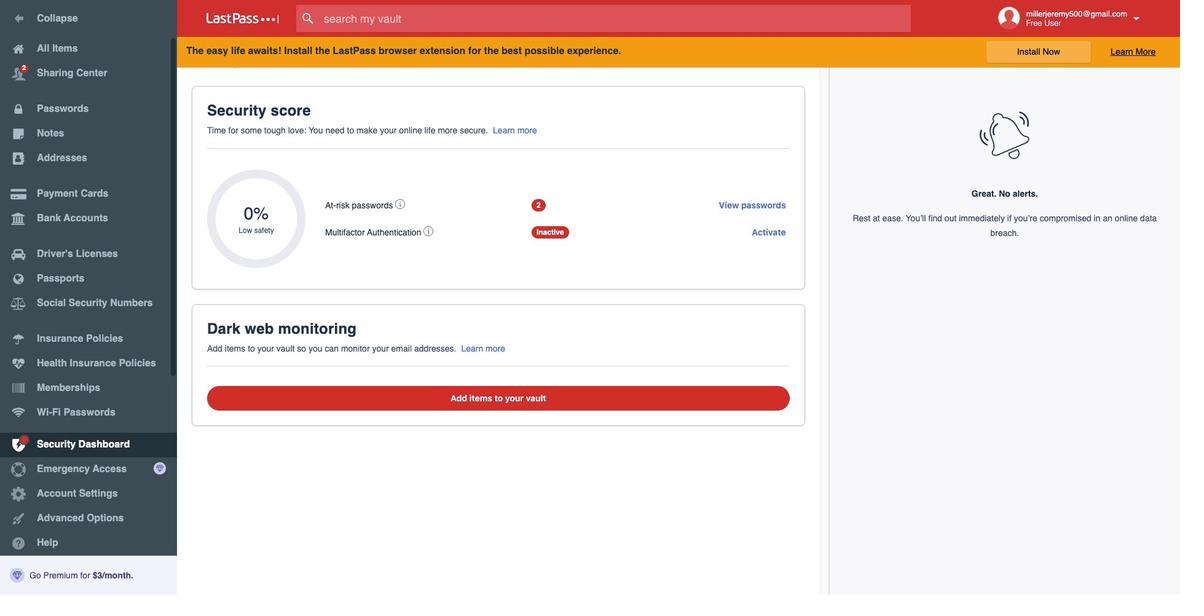 Task type: locate. For each thing, give the bounding box(es) containing it.
main navigation navigation
[[0, 0, 177, 595]]

lastpass image
[[207, 13, 279, 24]]

Search search field
[[296, 5, 935, 32]]



Task type: vqa. For each thing, say whether or not it's contained in the screenshot.
MAIN NAVIGATION navigation
yes



Task type: describe. For each thing, give the bounding box(es) containing it.
search my vault text field
[[296, 5, 935, 32]]



